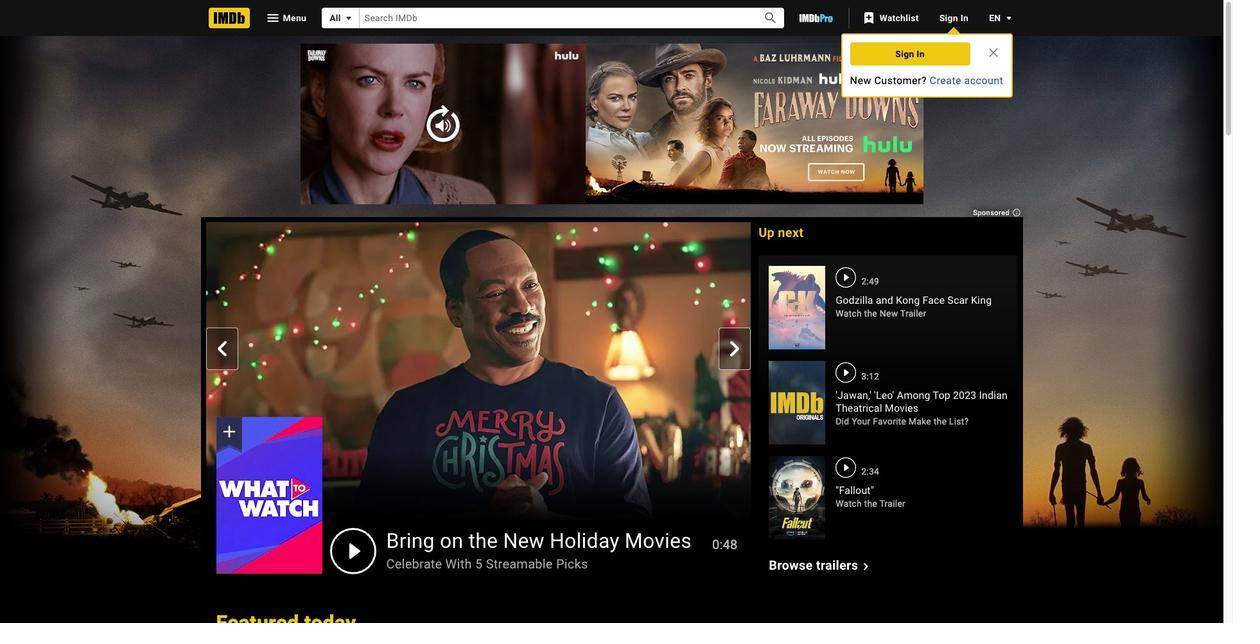 Task type: locate. For each thing, give the bounding box(es) containing it.
1 vertical spatial sign in
[[896, 49, 925, 59]]

celebrate with 5 streamable picks
[[386, 556, 588, 572]]

new customer? create account
[[850, 75, 1004, 87]]

0 horizontal spatial new
[[503, 528, 545, 553]]

2 horizontal spatial new
[[880, 308, 898, 319]]

sign in button up the customer?
[[850, 42, 970, 66]]

menu image
[[265, 10, 280, 26]]

all
[[330, 13, 341, 23]]

chevron right image
[[858, 559, 874, 574]]

new down and
[[880, 308, 898, 319]]

create
[[930, 75, 962, 87]]

1 horizontal spatial in
[[961, 13, 969, 23]]

among
[[897, 389, 931, 402]]

1 vertical spatial sign
[[896, 49, 915, 59]]

0 vertical spatial trailer
[[901, 308, 927, 319]]

en
[[990, 13, 1001, 23]]

sign up the customer?
[[896, 49, 915, 59]]

sign in up the customer?
[[896, 49, 925, 59]]

bring on the new holiday movies image
[[206, 222, 751, 529]]

sign in left en
[[940, 13, 969, 23]]

en button
[[979, 6, 1017, 30]]

watch down godzilla
[[836, 308, 862, 319]]

new
[[850, 75, 872, 87], [880, 308, 898, 319], [503, 528, 545, 553]]

0 horizontal spatial movies
[[625, 528, 692, 553]]

1 vertical spatial in
[[917, 49, 925, 59]]

the down "fallout"
[[864, 499, 878, 509]]

trailer inside "fallout" watch the trailer
[[880, 499, 906, 509]]

0 horizontal spatial in
[[917, 49, 925, 59]]

0 horizontal spatial sign in
[[896, 49, 925, 59]]

face
[[923, 294, 945, 306]]

1 vertical spatial trailer
[[880, 499, 906, 509]]

sponsored content section
[[0, 0, 1229, 623]]

list?
[[949, 416, 969, 427]]

in for the topmost sign in button
[[961, 13, 969, 23]]

in
[[961, 13, 969, 23], [917, 49, 925, 59]]

'jawan,'
[[836, 389, 872, 402]]

0 vertical spatial in
[[961, 13, 969, 23]]

godzilla
[[836, 294, 874, 306]]

the down and
[[864, 308, 878, 319]]

on
[[440, 528, 463, 553]]

make
[[909, 416, 932, 427]]

theatrical
[[836, 402, 883, 414]]

0 horizontal spatial sign
[[896, 49, 915, 59]]

close image
[[986, 45, 1001, 60]]

and
[[876, 294, 894, 306]]

watch
[[836, 308, 862, 319], [836, 499, 862, 509]]

picks
[[556, 556, 588, 572]]

new left the customer?
[[850, 75, 872, 87]]

0 vertical spatial movies
[[885, 402, 919, 414]]

fallout image
[[769, 456, 826, 540]]

sponsored
[[973, 209, 1012, 217]]

1 watch from the top
[[836, 308, 862, 319]]

create account button
[[930, 73, 1004, 89]]

Search IMDb text field
[[360, 8, 749, 28]]

the left list? at bottom
[[934, 416, 947, 427]]

group
[[216, 417, 322, 574]]

in left en
[[961, 13, 969, 23]]

customer?
[[875, 75, 927, 87]]

None field
[[360, 8, 749, 28]]

sign in button left en
[[929, 6, 979, 30]]

did
[[836, 416, 850, 427]]

new up streamable
[[503, 528, 545, 553]]

sign left en
[[940, 13, 959, 23]]

2 watch from the top
[[836, 499, 862, 509]]

bring on the new holiday movies group
[[206, 222, 751, 574]]

next
[[778, 225, 804, 240]]

account
[[965, 75, 1004, 87]]

1 vertical spatial movies
[[625, 528, 692, 553]]

none field inside all search box
[[360, 8, 749, 28]]

watchlist image
[[862, 10, 877, 26]]

sign
[[940, 13, 959, 23], [896, 49, 915, 59]]

0 vertical spatial watch
[[836, 308, 862, 319]]

browse trailers
[[769, 557, 858, 573]]

the up celebrate with 5 streamable picks
[[469, 528, 498, 553]]

sign in button
[[929, 6, 979, 30], [850, 42, 970, 66]]

menu button
[[255, 8, 317, 28]]

0 vertical spatial sign in
[[940, 13, 969, 23]]

bring on the new holiday movies
[[386, 528, 692, 553]]

the
[[864, 308, 878, 319], [934, 416, 947, 427], [864, 499, 878, 509], [469, 528, 498, 553]]

watch down "fallout"
[[836, 499, 862, 509]]

1 horizontal spatial new
[[850, 75, 872, 87]]

holiday
[[550, 528, 620, 553]]

0 vertical spatial sign
[[940, 13, 959, 23]]

2 vertical spatial new
[[503, 528, 545, 553]]

trailer
[[901, 308, 927, 319], [880, 499, 906, 509]]

the inside 'jawan,' 'leo' among top 2023 indian theatrical movies did your favorite make the list?
[[934, 416, 947, 427]]

browse trailers link
[[769, 557, 874, 574]]

1 vertical spatial new
[[880, 308, 898, 319]]

1 horizontal spatial sign in
[[940, 13, 969, 23]]

2:34
[[862, 466, 880, 477]]

bring on the new holiday movies element
[[206, 222, 751, 574]]

5 new 2023 holiday movies to watch image
[[216, 417, 322, 574], [216, 417, 322, 574]]

menu
[[283, 13, 307, 23]]

0 vertical spatial new
[[850, 75, 872, 87]]

1 vertical spatial watch
[[836, 499, 862, 509]]

5
[[475, 556, 483, 572]]

1 horizontal spatial movies
[[885, 402, 919, 414]]

king
[[971, 294, 992, 306]]

sign in
[[940, 13, 969, 23], [896, 49, 925, 59]]

movies
[[885, 402, 919, 414], [625, 528, 692, 553]]

the inside "fallout" watch the trailer
[[864, 499, 878, 509]]

bring
[[386, 528, 435, 553]]

streamable
[[486, 556, 553, 572]]

1 horizontal spatial sign
[[940, 13, 959, 23]]

in up new customer? create account
[[917, 49, 925, 59]]



Task type: describe. For each thing, give the bounding box(es) containing it.
"fallout" watch the trailer
[[836, 484, 906, 509]]

celebrate
[[386, 556, 442, 572]]

movies inside 'jawan,' 'leo' among top 2023 indian theatrical movies did your favorite make the list?
[[885, 402, 919, 414]]

kong
[[896, 294, 920, 306]]

arrow drop down image
[[1001, 10, 1017, 26]]

2:49
[[862, 276, 880, 287]]

watchlist button
[[855, 6, 929, 30]]

the inside group
[[469, 528, 498, 553]]

sign for the topmost sign in button
[[940, 13, 959, 23]]

sign in for the topmost sign in button
[[940, 13, 969, 23]]

trailer inside godzilla and kong face scar king watch the new trailer
[[901, 308, 927, 319]]

'leo'
[[874, 389, 895, 402]]

0:48
[[712, 537, 738, 552]]

movies inside bring on the new holiday movies element
[[625, 528, 692, 553]]

home image
[[208, 8, 250, 28]]

watch inside godzilla and kong face scar king watch the new trailer
[[836, 308, 862, 319]]

indian
[[980, 389, 1008, 402]]

trailers
[[816, 557, 858, 573]]

up
[[759, 225, 775, 240]]

submit search image
[[763, 11, 779, 26]]

your
[[852, 416, 871, 427]]

favorite
[[873, 416, 907, 427]]

all button
[[322, 8, 360, 28]]

with
[[446, 556, 472, 572]]

browse
[[769, 557, 813, 573]]

scar
[[948, 294, 969, 306]]

1 vertical spatial sign in button
[[850, 42, 970, 66]]

All search field
[[322, 8, 785, 28]]

sign in for bottommost sign in button
[[896, 49, 925, 59]]

the inside godzilla and kong face scar king watch the new trailer
[[864, 308, 878, 319]]

arrow drop down image
[[341, 10, 356, 26]]

watch inside "fallout" watch the trailer
[[836, 499, 862, 509]]

top
[[933, 389, 951, 402]]

up next
[[759, 225, 804, 240]]

godzilla x kong: the new empire image
[[769, 266, 826, 350]]

3:12
[[862, 371, 880, 382]]

2023
[[953, 389, 977, 402]]

in for bottommost sign in button
[[917, 49, 925, 59]]

watchlist
[[880, 13, 919, 23]]

new inside group
[[503, 528, 545, 553]]

0 vertical spatial sign in button
[[929, 6, 979, 30]]

chevron left inline image
[[214, 341, 230, 357]]

top 10 most popular indian theatrical movies of 2023 image
[[769, 361, 826, 445]]

sign for bottommost sign in button
[[896, 49, 915, 59]]

new inside godzilla and kong face scar king watch the new trailer
[[880, 308, 898, 319]]

chevron right inline image
[[727, 341, 743, 357]]

'jawan,' 'leo' among top 2023 indian theatrical movies did your favorite make the list?
[[836, 389, 1008, 427]]

"fallout"
[[836, 484, 874, 497]]

godzilla and kong face scar king watch the new trailer
[[836, 294, 992, 319]]



Task type: vqa. For each thing, say whether or not it's contained in the screenshot.
the left WAR BOY link
no



